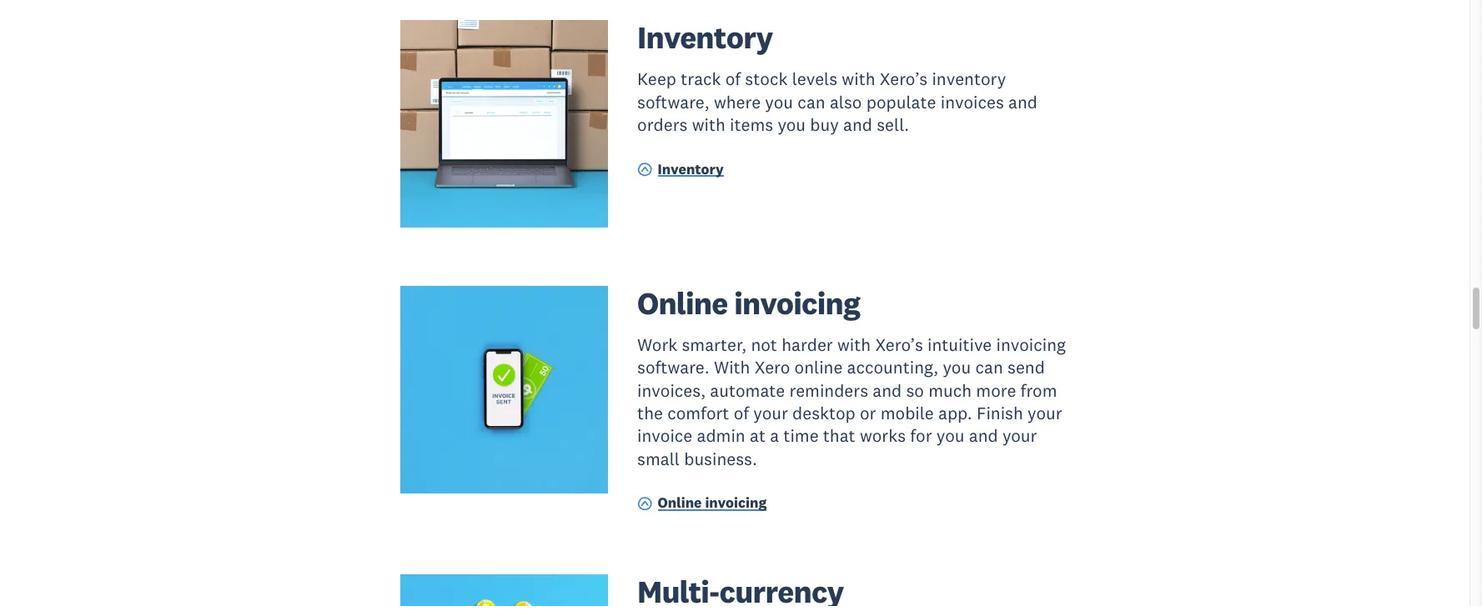 Task type: locate. For each thing, give the bounding box(es) containing it.
with
[[842, 68, 875, 90], [692, 113, 726, 136], [838, 334, 871, 356]]

business.
[[684, 448, 757, 470]]

1 vertical spatial online
[[658, 494, 702, 513]]

1 vertical spatial online invoicing
[[658, 494, 767, 513]]

xero's up populate
[[880, 68, 928, 90]]

invoicing down business.
[[705, 494, 767, 513]]

smarter,
[[682, 334, 747, 356]]

0 horizontal spatial can
[[798, 91, 826, 113]]

0 vertical spatial inventory
[[637, 18, 773, 57]]

invoicing up send
[[996, 334, 1066, 356]]

online down small
[[658, 494, 702, 513]]

with up online
[[838, 334, 871, 356]]

from
[[1021, 379, 1057, 402]]

you
[[765, 91, 793, 113], [778, 113, 806, 136], [943, 357, 971, 379], [937, 425, 965, 447]]

with up also
[[842, 68, 875, 90]]

can up more
[[975, 357, 1003, 379]]

work
[[637, 334, 678, 356]]

stock
[[745, 68, 788, 90]]

1 vertical spatial of
[[734, 402, 749, 425]]

of inside the work smarter, not harder with xero's intuitive invoicing software. with xero online accounting, you can send invoices, automate reminders and so much more from the comfort of your desktop or mobile app. finish your invoice admin at a time that works for you and your small business.
[[734, 402, 749, 425]]

admin
[[697, 425, 746, 447]]

a
[[770, 425, 779, 447]]

and right the invoices
[[1009, 91, 1038, 113]]

finish
[[977, 402, 1023, 425]]

with down where
[[692, 113, 726, 136]]

0 vertical spatial can
[[798, 91, 826, 113]]

with inside the work smarter, not harder with xero's intuitive invoicing software. with xero online accounting, you can send invoices, automate reminders and so much more from the comfort of your desktop or mobile app. finish your invoice admin at a time that works for you and your small business.
[[838, 334, 871, 356]]

online invoicing button
[[637, 494, 767, 516]]

you down app.
[[937, 425, 965, 447]]

inventory inside button
[[658, 160, 724, 178]]

send
[[1008, 357, 1045, 379]]

of down the automate
[[734, 402, 749, 425]]

software.
[[637, 357, 710, 379]]

small
[[637, 448, 680, 470]]

xero's
[[880, 68, 928, 90], [875, 334, 923, 356]]

you down intuitive
[[943, 357, 971, 379]]

online
[[637, 284, 728, 323], [658, 494, 702, 513]]

inventory
[[637, 18, 773, 57], [658, 160, 724, 178]]

and
[[1009, 91, 1038, 113], [843, 113, 873, 136], [873, 379, 902, 402], [969, 425, 998, 447]]

1 horizontal spatial can
[[975, 357, 1003, 379]]

accounting,
[[847, 357, 939, 379]]

and down also
[[843, 113, 873, 136]]

online inside "button"
[[658, 494, 702, 513]]

invoicing up harder
[[734, 284, 860, 323]]

online
[[795, 357, 843, 379]]

can down levels
[[798, 91, 826, 113]]

1 vertical spatial with
[[692, 113, 726, 136]]

online up work
[[637, 284, 728, 323]]

invoicing inside the work smarter, not harder with xero's intuitive invoicing software. with xero online accounting, you can send invoices, automate reminders and so much more from the comfort of your desktop or mobile app. finish your invoice admin at a time that works for you and your small business.
[[996, 334, 1066, 356]]

1 vertical spatial inventory
[[658, 160, 724, 178]]

that
[[823, 425, 856, 447]]

the
[[637, 402, 663, 425]]

can
[[798, 91, 826, 113], [975, 357, 1003, 379]]

levels
[[792, 68, 838, 90]]

invoicing
[[734, 284, 860, 323], [996, 334, 1066, 356], [705, 494, 767, 513]]

inventory button
[[637, 160, 724, 182]]

online invoicing down business.
[[658, 494, 767, 513]]

2 vertical spatial with
[[838, 334, 871, 356]]

can inside the work smarter, not harder with xero's intuitive invoicing software. with xero online accounting, you can send invoices, automate reminders and so much more from the comfort of your desktop or mobile app. finish your invoice admin at a time that works for you and your small business.
[[975, 357, 1003, 379]]

2 vertical spatial invoicing
[[705, 494, 767, 513]]

items
[[730, 113, 773, 136]]

intuitive
[[928, 334, 992, 356]]

1 vertical spatial xero's
[[875, 334, 923, 356]]

populate
[[866, 91, 936, 113]]

0 vertical spatial xero's
[[880, 68, 928, 90]]

0 vertical spatial of
[[726, 68, 741, 90]]

keep track of stock levels with xero's inventory software, where you can also populate invoices and orders with items you buy and sell.
[[637, 68, 1038, 136]]

of
[[726, 68, 741, 90], [734, 402, 749, 425]]

inventory up track
[[637, 18, 773, 57]]

more
[[976, 379, 1016, 402]]

and down accounting,
[[873, 379, 902, 402]]

for
[[910, 425, 932, 447]]

online invoicing
[[637, 284, 860, 323], [658, 494, 767, 513]]

track
[[681, 68, 721, 90]]

keep
[[637, 68, 676, 90]]

of up where
[[726, 68, 741, 90]]

your
[[754, 402, 788, 425], [1028, 402, 1062, 425], [1003, 425, 1037, 447]]

buy
[[810, 113, 839, 136]]

not
[[751, 334, 777, 356]]

so
[[906, 379, 924, 402]]

online invoicing up not
[[637, 284, 860, 323]]

1 vertical spatial can
[[975, 357, 1003, 379]]

can inside the keep track of stock levels with xero's inventory software, where you can also populate invoices and orders with items you buy and sell.
[[798, 91, 826, 113]]

1 vertical spatial invoicing
[[996, 334, 1066, 356]]

inventory down orders
[[658, 160, 724, 178]]

and down finish
[[969, 425, 998, 447]]

sell.
[[877, 113, 909, 136]]

invoicing inside "button"
[[705, 494, 767, 513]]

automate
[[710, 379, 785, 402]]

mobile
[[881, 402, 934, 425]]

desktop
[[793, 402, 856, 425]]

xero's up accounting,
[[875, 334, 923, 356]]

0 vertical spatial online
[[637, 284, 728, 323]]



Task type: vqa. For each thing, say whether or not it's contained in the screenshot.
Inventory to the top
yes



Task type: describe. For each thing, give the bounding box(es) containing it.
with
[[714, 357, 750, 379]]

your up a
[[754, 402, 788, 425]]

inventory
[[932, 68, 1006, 90]]

invoice
[[637, 425, 693, 447]]

you down stock
[[765, 91, 793, 113]]

or
[[860, 402, 876, 425]]

reminders
[[790, 379, 868, 402]]

online invoicing inside "button"
[[658, 494, 767, 513]]

software,
[[637, 91, 710, 113]]

work smarter, not harder with xero's intuitive invoicing software. with xero online accounting, you can send invoices, automate reminders and so much more from the comfort of your desktop or mobile app. finish your invoice admin at a time that works for you and your small business.
[[637, 334, 1066, 470]]

your down from
[[1028, 402, 1062, 425]]

of inside the keep track of stock levels with xero's inventory software, where you can also populate invoices and orders with items you buy and sell.
[[726, 68, 741, 90]]

xero's inside the work smarter, not harder with xero's intuitive invoicing software. with xero online accounting, you can send invoices, automate reminders and so much more from the comfort of your desktop or mobile app. finish your invoice admin at a time that works for you and your small business.
[[875, 334, 923, 356]]

harder
[[782, 334, 833, 356]]

0 vertical spatial online invoicing
[[637, 284, 860, 323]]

invoices
[[941, 91, 1004, 113]]

works
[[860, 425, 906, 447]]

comfort
[[667, 402, 729, 425]]

0 vertical spatial with
[[842, 68, 875, 90]]

time
[[784, 425, 819, 447]]

xero's inside the keep track of stock levels with xero's inventory software, where you can also populate invoices and orders with items you buy and sell.
[[880, 68, 928, 90]]

where
[[714, 91, 761, 113]]

0 vertical spatial invoicing
[[734, 284, 860, 323]]

at
[[750, 425, 766, 447]]

much
[[929, 379, 972, 402]]

your down finish
[[1003, 425, 1037, 447]]

app.
[[938, 402, 972, 425]]

also
[[830, 91, 862, 113]]

orders
[[637, 113, 688, 136]]

xero
[[755, 357, 790, 379]]

invoices,
[[637, 379, 706, 402]]

you left buy
[[778, 113, 806, 136]]



